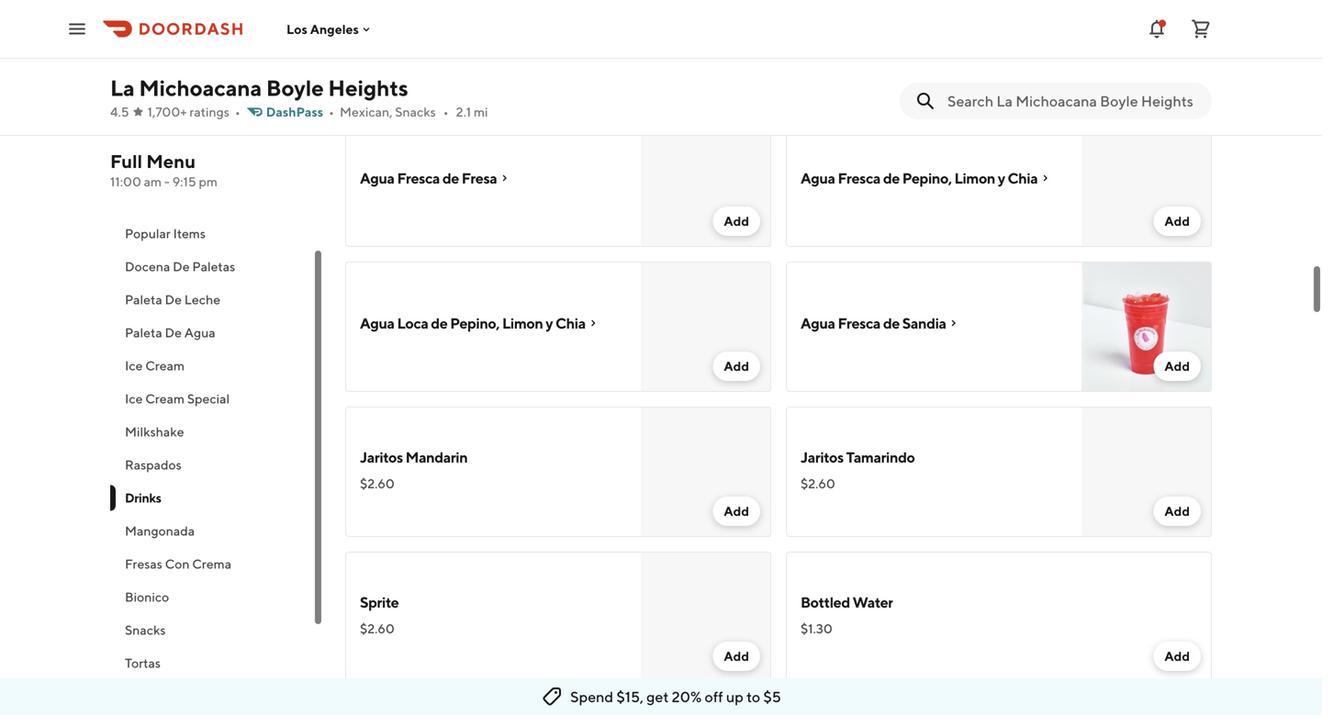 Task type: describe. For each thing, give the bounding box(es) containing it.
paletas
[[192, 257, 235, 272]]

chia for agua loca de pepino, limon y chia
[[556, 315, 586, 332]]

mandarin
[[406, 449, 468, 466]]

tortas button
[[110, 645, 323, 678]]

agua loca de pepino, limon y chia
[[360, 315, 586, 332]]

jaritos for jaritos mandarin
[[360, 449, 403, 466]]

la
[[110, 75, 135, 101]]

paleta de leche
[[125, 290, 221, 305]]

pm
[[199, 174, 218, 189]]

docena de paletas button
[[110, 248, 323, 281]]

0 horizontal spatial drinks
[[125, 488, 161, 503]]

$5
[[764, 688, 782, 706]]

dashpass
[[266, 104, 323, 119]]

popular
[[125, 224, 171, 239]]

agua loca de pepino, limon y chia image
[[641, 262, 772, 392]]

am
[[144, 174, 162, 189]]

-
[[164, 174, 170, 189]]

ratings
[[190, 104, 229, 119]]

sprite
[[360, 594, 399, 611]]

mangonada button
[[110, 513, 323, 546]]

$15,
[[617, 688, 644, 706]]

ice cream special button
[[110, 380, 323, 413]]

1,700+ ratings •
[[148, 104, 240, 119]]

bionico
[[125, 587, 169, 603]]

popular items button
[[110, 215, 323, 248]]

• for 1,700+ ratings •
[[235, 104, 240, 119]]

paleta for paleta de agua
[[125, 323, 162, 338]]

de for agua fresca de pepino, limon y chia
[[884, 169, 900, 187]]

11:00
[[110, 174, 141, 189]]

dashpass •
[[266, 104, 334, 119]]

tamarindo
[[847, 449, 915, 466]]

0 items, open order cart image
[[1190, 18, 1213, 40]]

$2.60 for jaritos tamarindo
[[801, 476, 836, 491]]

los angeles button
[[287, 21, 374, 37]]

notification bell image
[[1146, 18, 1168, 40]]

agua fresca de pepino, limon y chia image
[[1082, 117, 1213, 247]]

jaritos tamarindo image
[[1082, 407, 1213, 537]]

fresca for sandia
[[838, 315, 881, 332]]

4.5
[[110, 104, 129, 119]]

milkshake button
[[110, 413, 323, 446]]

loca
[[397, 315, 428, 332]]

$1.30
[[801, 621, 833, 637]]

bottled
[[801, 594, 850, 611]]

cream for ice cream special
[[145, 389, 185, 404]]

agua fresca de pepino, limon y chia
[[801, 169, 1038, 187]]

los angeles
[[287, 21, 359, 37]]

sprite image
[[641, 552, 772, 682]]

spend $15, get 20% off up to $5
[[571, 688, 782, 706]]

docena
[[125, 257, 170, 272]]

mangonada
[[125, 521, 195, 536]]

up
[[727, 688, 744, 706]]

agua loca de sandia image
[[641, 697, 772, 716]]

fresca for pepino,
[[838, 169, 881, 187]]

add button for agua loca de pepino, limon y chia
[[713, 352, 761, 381]]

items
[[173, 224, 206, 239]]

de for agua fresca de sandia
[[884, 315, 900, 332]]

agua for agua fresca de fresa
[[360, 169, 395, 187]]

add button for agua fresca de sandia
[[1154, 352, 1201, 381]]

agua for agua fresca de sandia
[[801, 315, 836, 332]]

2.1
[[456, 104, 471, 119]]

de for agua loca de pepino, limon y chia
[[431, 315, 448, 332]]

crema
[[192, 554, 232, 570]]

fresca for fresa
[[397, 169, 440, 187]]

get
[[647, 688, 669, 706]]

ice cream special
[[125, 389, 230, 404]]

jaritos for jaritos tamarindo
[[801, 449, 844, 466]]

limon for agua loca de pepino, limon y chia
[[502, 315, 543, 332]]

full
[[110, 151, 142, 172]]

1 horizontal spatial snacks
[[395, 104, 436, 119]]

paleta for paleta de leche
[[125, 290, 162, 305]]

pepino, for fresca
[[903, 169, 952, 187]]

sandia
[[903, 315, 947, 332]]

de for leche
[[165, 290, 182, 305]]

chia for agua fresca de pepino, limon y chia
[[1008, 169, 1038, 187]]

snacks inside "button"
[[125, 620, 166, 636]]



Task type: vqa. For each thing, say whether or not it's contained in the screenshot.
Sweetness Level Choice group
no



Task type: locate. For each thing, give the bounding box(es) containing it.
fresa
[[462, 169, 497, 187]]

1 cream from the top
[[145, 356, 185, 371]]

1 vertical spatial cream
[[145, 389, 185, 404]]

add button
[[713, 207, 761, 236], [1154, 207, 1201, 236], [713, 352, 761, 381], [1154, 352, 1201, 381], [713, 497, 761, 526], [1154, 497, 1201, 526], [713, 642, 761, 671], [1154, 642, 1201, 671]]

1 horizontal spatial chia
[[1008, 169, 1038, 187]]

agua fresca de sandia image
[[1082, 262, 1213, 392]]

1 horizontal spatial •
[[329, 104, 334, 119]]

add button for sprite
[[713, 642, 761, 671]]

ice down paleta de agua
[[125, 356, 143, 371]]

menu
[[146, 151, 196, 172]]

paleta
[[125, 290, 162, 305], [125, 323, 162, 338]]

jaritos left the mandarin
[[360, 449, 403, 466]]

•
[[235, 104, 240, 119], [329, 104, 334, 119], [443, 104, 449, 119]]

spend
[[571, 688, 614, 706]]

mexican, snacks • 2.1 mi
[[340, 104, 488, 119]]

paleta up ice cream
[[125, 323, 162, 338]]

1 jaritos from the left
[[360, 449, 403, 466]]

0 vertical spatial paleta
[[125, 290, 162, 305]]

agua for agua fresca de pepino, limon y chia
[[801, 169, 836, 187]]

ice for ice cream
[[125, 356, 143, 371]]

docena de paletas
[[125, 257, 235, 272]]

leche
[[184, 290, 221, 305]]

0 horizontal spatial pepino,
[[450, 315, 500, 332]]

drinks
[[345, 76, 403, 100], [125, 488, 161, 503]]

0 vertical spatial y
[[998, 169, 1006, 187]]

3 • from the left
[[443, 104, 449, 119]]

1 paleta from the top
[[125, 290, 162, 305]]

0 horizontal spatial chia
[[556, 315, 586, 332]]

0 vertical spatial chia
[[1008, 169, 1038, 187]]

fresas con crema
[[125, 554, 232, 570]]

0 vertical spatial pepino,
[[903, 169, 952, 187]]

fresas con crema button
[[110, 546, 323, 579]]

cream down ice cream
[[145, 389, 185, 404]]

popular items
[[125, 224, 206, 239]]

raspados button
[[110, 446, 323, 479]]

1 vertical spatial chia
[[556, 315, 586, 332]]

cream down paleta de agua
[[145, 356, 185, 371]]

de left paletas
[[173, 257, 190, 272]]

agua fresca de fresa
[[360, 169, 497, 187]]

water
[[853, 594, 894, 611]]

0 horizontal spatial snacks
[[125, 620, 166, 636]]

1 vertical spatial y
[[546, 315, 553, 332]]

de left the leche
[[165, 290, 182, 305]]

2 jaritos from the left
[[801, 449, 844, 466]]

add for jaritos mandarin
[[724, 504, 750, 519]]

1 horizontal spatial drinks
[[345, 76, 403, 100]]

1 vertical spatial pepino,
[[450, 315, 500, 332]]

snacks
[[395, 104, 436, 119], [125, 620, 166, 636]]

cream for ice cream
[[145, 356, 185, 371]]

y
[[998, 169, 1006, 187], [546, 315, 553, 332]]

0 vertical spatial ice
[[125, 356, 143, 371]]

special
[[187, 389, 230, 404]]

full menu 11:00 am - 9:15 pm
[[110, 151, 218, 189]]

chia
[[1008, 169, 1038, 187], [556, 315, 586, 332]]

0 horizontal spatial •
[[235, 104, 240, 119]]

la michoacana boyle heights
[[110, 75, 408, 101]]

fresca
[[397, 169, 440, 187], [838, 169, 881, 187], [838, 315, 881, 332]]

boyle
[[266, 75, 324, 101]]

agua for agua loca de pepino, limon y chia
[[360, 315, 395, 332]]

1,700+
[[148, 104, 187, 119]]

agua fresca de fresa image
[[641, 117, 772, 247]]

bottled water
[[801, 594, 894, 611]]

to
[[747, 688, 761, 706]]

limon
[[955, 169, 996, 187], [502, 315, 543, 332]]

michoacana
[[139, 75, 262, 101]]

add for sprite
[[724, 649, 750, 664]]

1 horizontal spatial y
[[998, 169, 1006, 187]]

0 horizontal spatial jaritos
[[360, 449, 403, 466]]

con
[[165, 554, 190, 570]]

pepino,
[[903, 169, 952, 187], [450, 315, 500, 332]]

1 ice from the top
[[125, 356, 143, 371]]

2 cream from the top
[[145, 389, 185, 404]]

0 horizontal spatial y
[[546, 315, 553, 332]]

1 vertical spatial ice
[[125, 389, 143, 404]]

2 horizontal spatial •
[[443, 104, 449, 119]]

20%
[[672, 688, 702, 706]]

de for agua
[[165, 323, 182, 338]]

2 vertical spatial de
[[165, 323, 182, 338]]

snacks button
[[110, 612, 323, 645]]

1 vertical spatial de
[[165, 290, 182, 305]]

paleta down docena
[[125, 290, 162, 305]]

limon for agua fresca de pepino, limon y chia
[[955, 169, 996, 187]]

add for agua fresca de sandia
[[1165, 359, 1190, 374]]

add
[[724, 214, 750, 229], [1165, 214, 1190, 229], [724, 359, 750, 374], [1165, 359, 1190, 374], [724, 504, 750, 519], [1165, 504, 1190, 519], [724, 649, 750, 664], [1165, 649, 1190, 664]]

$2.60 for jaritos mandarin
[[360, 476, 395, 491]]

milkshake
[[125, 422, 184, 437]]

open menu image
[[66, 18, 88, 40]]

2 • from the left
[[329, 104, 334, 119]]

drinks up the mexican, on the top left of page
[[345, 76, 403, 100]]

• left the mexican, on the top left of page
[[329, 104, 334, 119]]

9:15
[[172, 174, 196, 189]]

ice up milkshake
[[125, 389, 143, 404]]

jaritos mandarin image
[[641, 407, 772, 537]]

snacks left 2.1
[[395, 104, 436, 119]]

de for agua fresca de fresa
[[443, 169, 459, 187]]

0 vertical spatial limon
[[955, 169, 996, 187]]

1 vertical spatial drinks
[[125, 488, 161, 503]]

pepino, for loca
[[450, 315, 500, 332]]

add for agua fresca de fresa
[[724, 214, 750, 229]]

$2.60 for sprite
[[360, 621, 395, 637]]

mexican,
[[340, 104, 393, 119]]

add button for agua fresca de fresa
[[713, 207, 761, 236]]

jaritos
[[360, 449, 403, 466], [801, 449, 844, 466]]

1 vertical spatial limon
[[502, 315, 543, 332]]

1 • from the left
[[235, 104, 240, 119]]

cream
[[145, 356, 185, 371], [145, 389, 185, 404]]

jaritos tamarindo
[[801, 449, 915, 466]]

add button for agua fresca de pepino, limon y chia
[[1154, 207, 1201, 236]]

1 horizontal spatial jaritos
[[801, 449, 844, 466]]

raspados
[[125, 455, 182, 470]]

add button for jaritos tamarindo
[[1154, 497, 1201, 526]]

de down paleta de leche
[[165, 323, 182, 338]]

1 vertical spatial snacks
[[125, 620, 166, 636]]

add button for jaritos mandarin
[[713, 497, 761, 526]]

drinks down raspados
[[125, 488, 161, 503]]

ice
[[125, 356, 143, 371], [125, 389, 143, 404]]

0 horizontal spatial limon
[[502, 315, 543, 332]]

mi
[[474, 104, 488, 119]]

add for agua fresca de pepino, limon y chia
[[1165, 214, 1190, 229]]

los
[[287, 21, 308, 37]]

• left 2.1
[[443, 104, 449, 119]]

1 vertical spatial paleta
[[125, 323, 162, 338]]

paleta de agua
[[125, 323, 216, 338]]

paleta de leche button
[[110, 281, 323, 314]]

bionico button
[[110, 579, 323, 612]]

tortas
[[125, 654, 161, 669]]

ice cream
[[125, 356, 185, 371]]

ice for ice cream special
[[125, 389, 143, 404]]

heights
[[328, 75, 408, 101]]

add for agua loca de pepino, limon y chia
[[724, 359, 750, 374]]

$2.60
[[360, 476, 395, 491], [801, 476, 836, 491], [360, 621, 395, 637]]

paleta de agua button
[[110, 314, 323, 347]]

2 ice from the top
[[125, 389, 143, 404]]

add for jaritos tamarindo
[[1165, 504, 1190, 519]]

0 vertical spatial cream
[[145, 356, 185, 371]]

jaritos left tamarindo
[[801, 449, 844, 466]]

1 horizontal spatial pepino,
[[903, 169, 952, 187]]

y for agua fresca de pepino, limon y chia
[[998, 169, 1006, 187]]

de
[[173, 257, 190, 272], [165, 290, 182, 305], [165, 323, 182, 338]]

1 horizontal spatial limon
[[955, 169, 996, 187]]

Item Search search field
[[948, 91, 1198, 111]]

y for agua loca de pepino, limon y chia
[[546, 315, 553, 332]]

$2.60 down 'sprite'
[[360, 621, 395, 637]]

angeles
[[310, 21, 359, 37]]

jaritos mandarin
[[360, 449, 468, 466]]

agua inside button
[[184, 323, 216, 338]]

$2.60 down jaritos mandarin
[[360, 476, 395, 491]]

$2.60 down jaritos tamarindo
[[801, 476, 836, 491]]

agua
[[360, 169, 395, 187], [801, 169, 836, 187], [360, 315, 395, 332], [801, 315, 836, 332], [184, 323, 216, 338]]

• for mexican, snacks • 2.1 mi
[[443, 104, 449, 119]]

agua fresca de sandia
[[801, 315, 947, 332]]

• right 'ratings'
[[235, 104, 240, 119]]

0 vertical spatial drinks
[[345, 76, 403, 100]]

2 paleta from the top
[[125, 323, 162, 338]]

snacks down bionico
[[125, 620, 166, 636]]

0 vertical spatial snacks
[[395, 104, 436, 119]]

ice cream button
[[110, 347, 323, 380]]

off
[[705, 688, 724, 706]]

fresas
[[125, 554, 162, 570]]

0 vertical spatial de
[[173, 257, 190, 272]]

de for paletas
[[173, 257, 190, 272]]



